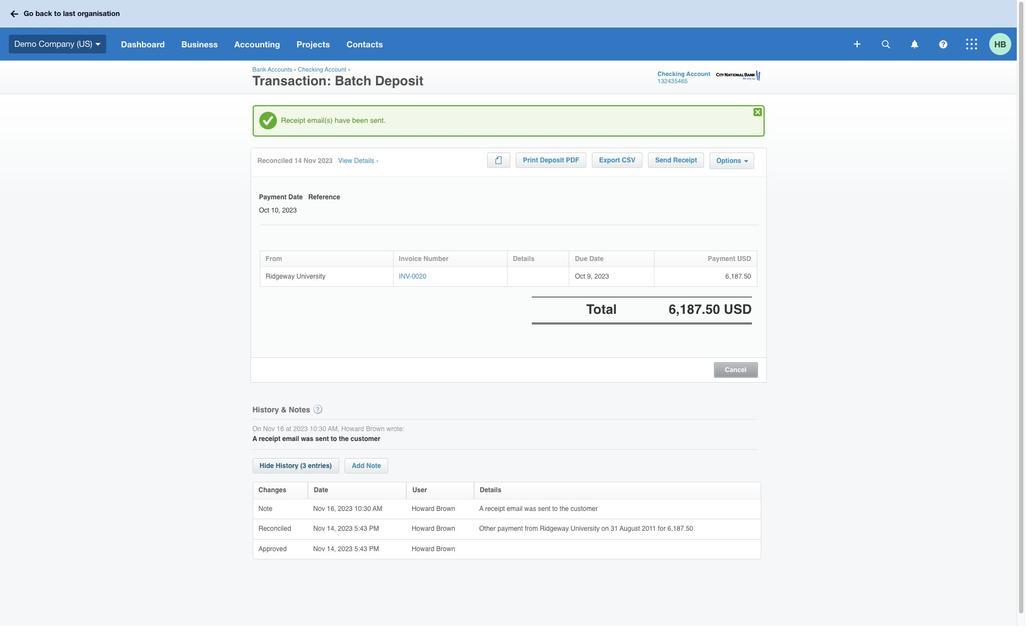 Task type: locate. For each thing, give the bounding box(es) containing it.
other payment from ridgeway university on 31 august 2011 for 6,187.50
[[479, 525, 695, 533]]

deposit inside bank accounts › checking account › transaction:                batch deposit
[[375, 73, 424, 89]]

ridgeway right from
[[540, 525, 569, 533]]

date up 16,
[[314, 486, 328, 494]]

1 horizontal spatial the
[[560, 505, 569, 512]]

add note link
[[345, 458, 388, 473]]

howard for reconciled
[[412, 525, 435, 533]]

history & notes
[[252, 405, 310, 414]]

1 horizontal spatial oct
[[575, 272, 585, 280]]

&
[[281, 405, 287, 414]]

nov 16, 2023 10:30 am
[[313, 505, 384, 512]]

reconciled left 14
[[257, 157, 293, 165]]

1 nov 14, 2023 5:43 pm from the top
[[313, 525, 381, 533]]

receipt
[[281, 116, 305, 124], [673, 156, 697, 164]]

10:30 inside on nov 16 at 2023 10:30 am, howard brown wrote: a receipt email was sent to the customer
[[310, 425, 326, 433]]

receipt right send
[[673, 156, 697, 164]]

1 horizontal spatial email
[[507, 505, 523, 512]]

reconciled for reconciled
[[259, 525, 293, 533]]

go back to last organisation
[[24, 9, 120, 18]]

0 horizontal spatial receipt
[[259, 435, 280, 443]]

dashboard link
[[113, 28, 173, 61]]

0 vertical spatial receipt
[[259, 435, 280, 443]]

2 nov 14, 2023 5:43 pm from the top
[[313, 545, 381, 553]]

customer inside on nov 16 at 2023 10:30 am, howard brown wrote: a receipt email was sent to the customer
[[351, 435, 380, 443]]

0 horizontal spatial the
[[339, 435, 349, 443]]

svg image
[[911, 40, 918, 48], [939, 40, 947, 48], [854, 41, 861, 47]]

10:30
[[310, 425, 326, 433], [354, 505, 371, 512]]

ridgeway down from
[[266, 272, 295, 280]]

email inside on nov 16 at 2023 10:30 am, howard brown wrote: a receipt email was sent to the customer
[[282, 435, 299, 443]]

14,
[[327, 525, 336, 533], [327, 545, 336, 553]]

0 horizontal spatial email
[[282, 435, 299, 443]]

14, for approved
[[327, 545, 336, 553]]

nov for approved
[[313, 545, 325, 553]]

2 5:43 from the top
[[354, 545, 367, 553]]

receipt email(s) have been sent.
[[281, 116, 386, 124]]

1 vertical spatial to
[[331, 435, 337, 443]]

0 vertical spatial oct
[[259, 206, 269, 214]]

1 horizontal spatial deposit
[[540, 156, 564, 164]]

0 vertical spatial 5:43
[[354, 525, 367, 533]]

0 horizontal spatial payment
[[259, 193, 287, 201]]

was inside on nov 16 at 2023 10:30 am, howard brown wrote: a receipt email was sent to the customer
[[301, 435, 314, 443]]

0 horizontal spatial details
[[354, 157, 374, 165]]

0 horizontal spatial university
[[297, 272, 326, 280]]

0 vertical spatial howard brown
[[412, 505, 457, 512]]

1 vertical spatial details
[[513, 255, 535, 263]]

0 vertical spatial the
[[339, 435, 349, 443]]

1 vertical spatial note
[[259, 505, 274, 512]]

customer up add note
[[351, 435, 380, 443]]

was
[[301, 435, 314, 443], [524, 505, 536, 512]]

wrote:
[[387, 425, 405, 433]]

1 horizontal spatial ›
[[348, 66, 350, 73]]

1 horizontal spatial ridgeway
[[540, 525, 569, 533]]

svg image inside demo company (us) popup button
[[95, 43, 101, 46]]

banner
[[0, 0, 1017, 61]]

6,187.50 right for
[[668, 525, 693, 533]]

navigation
[[113, 28, 846, 61]]

note
[[366, 462, 381, 470], [259, 505, 274, 512]]

0 vertical spatial customer
[[351, 435, 380, 443]]

2 pm from the top
[[369, 545, 379, 553]]

0 horizontal spatial svg image
[[854, 41, 861, 47]]

132435465
[[658, 78, 688, 85]]

from
[[525, 525, 538, 533]]

0 horizontal spatial a
[[252, 435, 257, 443]]

history left "(3"
[[276, 462, 299, 470]]

deposit
[[375, 73, 424, 89], [540, 156, 564, 164]]

0 horizontal spatial oct
[[259, 206, 269, 214]]

date inside payment date oct 10, 2023
[[288, 193, 303, 201]]

to down am,
[[331, 435, 337, 443]]

1 5:43 from the top
[[354, 525, 367, 533]]

› right view
[[376, 157, 378, 165]]

was up from
[[524, 505, 536, 512]]

0 vertical spatial reconciled
[[257, 157, 293, 165]]

was up "(3"
[[301, 435, 314, 443]]

a inside on nov 16 at 2023 10:30 am, howard brown wrote: a receipt email was sent to the customer
[[252, 435, 257, 443]]

checking inside checking account 132435465
[[658, 70, 685, 78]]

howard brown
[[412, 505, 457, 512], [412, 525, 457, 533], [412, 545, 457, 553]]

nov left 16,
[[313, 505, 325, 512]]

2 vertical spatial howard brown
[[412, 545, 457, 553]]

checking account link
[[298, 66, 346, 73]]

0 vertical spatial date
[[288, 193, 303, 201]]

2 horizontal spatial details
[[513, 255, 535, 263]]

1 horizontal spatial customer
[[571, 505, 598, 512]]

oct left the 9,
[[575, 272, 585, 280]]

email up payment
[[507, 505, 523, 512]]

pdf
[[566, 156, 579, 164]]

have
[[335, 116, 350, 124]]

nov down nov 16, 2023 10:30 am
[[313, 525, 325, 533]]

6,187.50 usd
[[669, 302, 752, 317]]

2 14, from the top
[[327, 545, 336, 553]]

1 vertical spatial oct
[[575, 272, 585, 280]]

1 horizontal spatial sent
[[538, 505, 551, 512]]

0 vertical spatial a
[[252, 435, 257, 443]]

0 vertical spatial sent
[[315, 435, 329, 443]]

1 vertical spatial reconciled
[[259, 525, 293, 533]]

svg image inside go back to last organisation link
[[10, 10, 18, 17]]

1 vertical spatial email
[[507, 505, 523, 512]]

2 vertical spatial details
[[480, 486, 502, 494]]

0 vertical spatial receipt
[[281, 116, 305, 124]]

nov 14, 2023 5:43 pm for reconciled
[[313, 525, 381, 533]]

hb button
[[989, 28, 1017, 61]]

1 14, from the top
[[327, 525, 336, 533]]

the
[[339, 435, 349, 443], [560, 505, 569, 512]]

a down on
[[252, 435, 257, 443]]

1 vertical spatial 5:43
[[354, 545, 367, 553]]

0 horizontal spatial date
[[288, 193, 303, 201]]

brown for approved
[[436, 545, 455, 553]]

cancel
[[725, 366, 747, 374]]

transaction:
[[252, 73, 331, 89]]

0 horizontal spatial to
[[54, 9, 61, 18]]

history inside 'link'
[[276, 462, 299, 470]]

payment for payment usd
[[708, 255, 736, 263]]

1 horizontal spatial receipt
[[485, 505, 505, 512]]

payment up 10, in the top of the page
[[259, 193, 287, 201]]

payment date oct 10, 2023
[[259, 193, 303, 214]]

1 vertical spatial 14,
[[327, 545, 336, 553]]

note down changes
[[259, 505, 274, 512]]

payment
[[259, 193, 287, 201], [708, 255, 736, 263]]

0 vertical spatial email
[[282, 435, 299, 443]]

howard brown for a receipt email was sent to the customer
[[412, 505, 457, 512]]

sent down am,
[[315, 435, 329, 443]]

1 horizontal spatial date
[[314, 486, 328, 494]]

last
[[63, 9, 75, 18]]

history
[[252, 405, 279, 414], [276, 462, 299, 470]]

account inside bank accounts › checking account › transaction:                batch deposit
[[325, 66, 346, 73]]

email down at
[[282, 435, 299, 443]]

payment left usd
[[708, 255, 736, 263]]

1 vertical spatial nov 14, 2023 5:43 pm
[[313, 545, 381, 553]]

1 vertical spatial payment
[[708, 255, 736, 263]]

reference
[[308, 193, 340, 201]]

1 vertical spatial ridgeway
[[540, 525, 569, 533]]

send receipt
[[655, 156, 697, 164]]

reconciled
[[257, 157, 293, 165], [259, 525, 293, 533]]

receipt down the 16
[[259, 435, 280, 443]]

reconciled up approved
[[259, 525, 293, 533]]

history left &
[[252, 405, 279, 414]]

2 horizontal spatial to
[[552, 505, 558, 512]]

10:30 left am,
[[310, 425, 326, 433]]

accounting
[[234, 39, 280, 49]]

receipt inside send receipt 'link'
[[673, 156, 697, 164]]

0 horizontal spatial customer
[[351, 435, 380, 443]]

oct left 10, in the top of the page
[[259, 206, 269, 214]]

0 horizontal spatial sent
[[315, 435, 329, 443]]

0 vertical spatial 14,
[[327, 525, 336, 533]]

company
[[39, 39, 74, 48]]

brown for note
[[436, 505, 455, 512]]

0 horizontal spatial deposit
[[375, 73, 424, 89]]

receipt up other
[[485, 505, 505, 512]]

2011
[[642, 525, 656, 533]]

1 vertical spatial was
[[524, 505, 536, 512]]

1 horizontal spatial was
[[524, 505, 536, 512]]

1 horizontal spatial university
[[571, 525, 600, 533]]

0 horizontal spatial note
[[259, 505, 274, 512]]

1 vertical spatial deposit
[[540, 156, 564, 164]]

› right accounts
[[294, 66, 296, 73]]

to up other payment from ridgeway university on 31 august 2011 for 6,187.50
[[552, 505, 558, 512]]

to inside banner
[[54, 9, 61, 18]]

0 vertical spatial note
[[366, 462, 381, 470]]

1 vertical spatial pm
[[369, 545, 379, 553]]

export csv
[[599, 156, 635, 164]]

0 horizontal spatial receipt
[[281, 116, 305, 124]]

nov left the 16
[[263, 425, 275, 433]]

deposit left pdf
[[540, 156, 564, 164]]

bank accounts › checking account › transaction:                batch deposit
[[252, 66, 424, 89]]

1 horizontal spatial to
[[331, 435, 337, 443]]

0 vertical spatial ridgeway
[[266, 272, 295, 280]]

date right due
[[589, 255, 604, 263]]

email(s)
[[307, 116, 333, 124]]

banner containing hb
[[0, 0, 1017, 61]]

date left 'reference'
[[288, 193, 303, 201]]

10:30 left am
[[354, 505, 371, 512]]

nov 14, 2023 5:43 pm
[[313, 525, 381, 533], [313, 545, 381, 553]]

oct
[[259, 206, 269, 214], [575, 272, 585, 280]]

6,187.50 down usd
[[726, 272, 751, 280]]

am
[[373, 505, 382, 512]]

0 vertical spatial university
[[297, 272, 326, 280]]

nov right approved
[[313, 545, 325, 553]]

2 howard brown from the top
[[412, 525, 457, 533]]

0 horizontal spatial 10:30
[[310, 425, 326, 433]]

payment inside payment date oct 10, 2023
[[259, 193, 287, 201]]

receipt left email(s)
[[281, 116, 305, 124]]

hide history (3 entries) link
[[252, 458, 339, 473]]

1 horizontal spatial 10:30
[[354, 505, 371, 512]]

1 vertical spatial date
[[589, 255, 604, 263]]

0 vertical spatial was
[[301, 435, 314, 443]]

0 vertical spatial payment
[[259, 193, 287, 201]]

1 vertical spatial 10:30
[[354, 505, 371, 512]]

svg image
[[10, 10, 18, 17], [966, 39, 977, 50], [882, 40, 890, 48], [95, 43, 101, 46]]

cancel link
[[714, 364, 757, 374]]

31
[[611, 525, 618, 533]]

1 horizontal spatial checking
[[658, 70, 685, 78]]

the down am,
[[339, 435, 349, 443]]

sent up from
[[538, 505, 551, 512]]

0 horizontal spatial account
[[325, 66, 346, 73]]

to left last
[[54, 9, 61, 18]]

2 horizontal spatial svg image
[[939, 40, 947, 48]]

details
[[354, 157, 374, 165], [513, 255, 535, 263], [480, 486, 502, 494]]

email
[[282, 435, 299, 443], [507, 505, 523, 512]]

sent inside on nov 16 at 2023 10:30 am, howard brown wrote: a receipt email was sent to the customer
[[315, 435, 329, 443]]

1 pm from the top
[[369, 525, 379, 533]]

0 vertical spatial deposit
[[375, 73, 424, 89]]

1 vertical spatial receipt
[[673, 156, 697, 164]]

1 horizontal spatial a
[[479, 505, 484, 512]]

date for due date
[[589, 255, 604, 263]]

1 horizontal spatial payment
[[708, 255, 736, 263]]

0 vertical spatial 10:30
[[310, 425, 326, 433]]

deposit up sent.
[[375, 73, 424, 89]]

1 howard brown from the top
[[412, 505, 457, 512]]

14
[[294, 157, 302, 165]]

university
[[297, 272, 326, 280], [571, 525, 600, 533]]

oct 9, 2023
[[575, 272, 609, 280]]

0 vertical spatial nov 14, 2023 5:43 pm
[[313, 525, 381, 533]]

checking inside bank accounts › checking account › transaction:                batch deposit
[[298, 66, 323, 73]]

notes
[[289, 405, 310, 414]]

note right add
[[366, 462, 381, 470]]

account
[[325, 66, 346, 73], [686, 70, 711, 78]]

› right checking account link
[[348, 66, 350, 73]]

0 vertical spatial to
[[54, 9, 61, 18]]

customer up other payment from ridgeway university on 31 august 2011 for 6,187.50
[[571, 505, 598, 512]]

howard inside on nov 16 at 2023 10:30 am, howard brown wrote: a receipt email was sent to the customer
[[341, 425, 364, 433]]

projects button
[[288, 28, 338, 61]]

1 horizontal spatial receipt
[[673, 156, 697, 164]]

the up other payment from ridgeway university on 31 august 2011 for 6,187.50
[[560, 505, 569, 512]]

2 horizontal spatial date
[[589, 255, 604, 263]]

howard for note
[[412, 505, 435, 512]]

0 vertical spatial 6,187.50
[[726, 272, 751, 280]]

pm for approved
[[369, 545, 379, 553]]

1 vertical spatial history
[[276, 462, 299, 470]]

the inside on nov 16 at 2023 10:30 am, howard brown wrote: a receipt email was sent to the customer
[[339, 435, 349, 443]]

user
[[412, 486, 427, 494]]

receipt
[[259, 435, 280, 443], [485, 505, 505, 512]]

0 vertical spatial pm
[[369, 525, 379, 533]]

1 horizontal spatial account
[[686, 70, 711, 78]]

brown for reconciled
[[436, 525, 455, 533]]

1 vertical spatial sent
[[538, 505, 551, 512]]

navigation containing dashboard
[[113, 28, 846, 61]]

to
[[54, 9, 61, 18], [331, 435, 337, 443], [552, 505, 558, 512]]

hide history (3 entries)
[[260, 462, 332, 470]]

a
[[252, 435, 257, 443], [479, 505, 484, 512]]

nov for note
[[313, 505, 325, 512]]

›
[[294, 66, 296, 73], [348, 66, 350, 73], [376, 157, 378, 165]]

organisation
[[77, 9, 120, 18]]

a up other
[[479, 505, 484, 512]]



Task type: describe. For each thing, give the bounding box(es) containing it.
other
[[479, 525, 496, 533]]

3 howard brown from the top
[[412, 545, 457, 553]]

batch
[[335, 73, 371, 89]]

on nov 16 at 2023 10:30 am, howard brown wrote: a receipt email was sent to the customer
[[252, 425, 405, 443]]

print deposit pdf
[[523, 156, 579, 164]]

due date
[[575, 255, 604, 263]]

14, for reconciled
[[327, 525, 336, 533]]

brown inside on nov 16 at 2023 10:30 am, howard brown wrote: a receipt email was sent to the customer
[[366, 425, 385, 433]]

1 vertical spatial university
[[571, 525, 600, 533]]

0 vertical spatial details
[[354, 157, 374, 165]]

contacts button
[[338, 28, 391, 61]]

changes
[[259, 486, 286, 494]]

date for payment date oct 10, 2023
[[288, 193, 303, 201]]

0 horizontal spatial ›
[[294, 66, 296, 73]]

business button
[[173, 28, 226, 61]]

csv
[[622, 156, 635, 164]]

oct inside payment date oct 10, 2023
[[259, 206, 269, 214]]

2 vertical spatial to
[[552, 505, 558, 512]]

2 horizontal spatial ›
[[376, 157, 378, 165]]

0 vertical spatial history
[[252, 405, 279, 414]]

1 vertical spatial the
[[560, 505, 569, 512]]

on
[[252, 425, 261, 433]]

from
[[266, 255, 282, 263]]

nov right 14
[[304, 157, 316, 165]]

payment
[[498, 525, 523, 533]]

1 vertical spatial a
[[479, 505, 484, 512]]

inv-
[[399, 272, 412, 280]]

add
[[352, 462, 365, 470]]

howard brown for other payment from ridgeway university on 31 august 2011 for 6,187.50
[[412, 525, 457, 533]]

1 horizontal spatial note
[[366, 462, 381, 470]]

payment for payment date oct 10, 2023
[[259, 193, 287, 201]]

business
[[181, 39, 218, 49]]

0 horizontal spatial ridgeway
[[266, 272, 295, 280]]

1 vertical spatial customer
[[571, 505, 598, 512]]

send
[[655, 156, 671, 164]]

5:43 for approved
[[354, 545, 367, 553]]

on
[[602, 525, 609, 533]]

print deposit pdf link
[[516, 153, 586, 168]]

ridgeway university
[[266, 272, 326, 280]]

pm for reconciled
[[369, 525, 379, 533]]

1 vertical spatial receipt
[[485, 505, 505, 512]]

export csv link
[[592, 153, 643, 168]]

demo company (us) button
[[0, 28, 113, 61]]

due
[[575, 255, 588, 263]]

go
[[24, 9, 33, 18]]

payment usd
[[708, 255, 751, 263]]

to inside on nov 16 at 2023 10:30 am, howard brown wrote: a receipt email was sent to the customer
[[331, 435, 337, 443]]

checking account 132435465
[[658, 70, 711, 85]]

contacts
[[347, 39, 383, 49]]

total
[[586, 302, 617, 317]]

16,
[[327, 505, 336, 512]]

nov 14, 2023 5:43 pm for approved
[[313, 545, 381, 553]]

add note
[[352, 462, 381, 470]]

hb
[[994, 39, 1006, 49]]

at
[[286, 425, 291, 433]]

demo company (us)
[[14, 39, 92, 48]]

(3
[[300, 462, 306, 470]]

1 horizontal spatial 6,187.50
[[726, 272, 751, 280]]

2023 inside on nov 16 at 2023 10:30 am, howard brown wrote: a receipt email was sent to the customer
[[293, 425, 308, 433]]

accounts
[[268, 66, 293, 73]]

been
[[352, 116, 368, 124]]

nov inside on nov 16 at 2023 10:30 am, howard brown wrote: a receipt email was sent to the customer
[[263, 425, 275, 433]]

inv-0020 link
[[399, 272, 427, 280]]

reconciled for reconciled 14 nov 2023 view details ›
[[257, 157, 293, 165]]

dashboard
[[121, 39, 165, 49]]

for
[[658, 525, 666, 533]]

invoice number
[[399, 255, 449, 263]]

august
[[620, 525, 640, 533]]

invoice
[[399, 255, 422, 263]]

view details › link
[[338, 157, 378, 166]]

1 horizontal spatial svg image
[[911, 40, 918, 48]]

hide
[[260, 462, 274, 470]]

bank
[[252, 66, 266, 73]]

sent.
[[370, 116, 386, 124]]

0020
[[412, 272, 427, 280]]

nov for reconciled
[[313, 525, 325, 533]]

account inside checking account 132435465
[[686, 70, 711, 78]]

approved
[[259, 545, 289, 553]]

options
[[716, 157, 741, 165]]

send receipt link
[[648, 153, 704, 168]]

bank accounts link
[[252, 66, 293, 73]]

entries)
[[308, 462, 332, 470]]

0 horizontal spatial 6,187.50
[[668, 525, 693, 533]]

print
[[523, 156, 538, 164]]

5:43 for reconciled
[[354, 525, 367, 533]]

10,
[[271, 206, 280, 214]]

inv-0020
[[399, 272, 427, 280]]

number
[[424, 255, 449, 263]]

16
[[277, 425, 284, 433]]

view
[[338, 157, 352, 165]]

1 horizontal spatial details
[[480, 486, 502, 494]]

(us)
[[77, 39, 92, 48]]

export
[[599, 156, 620, 164]]

howard for approved
[[412, 545, 435, 553]]

back
[[35, 9, 52, 18]]

deposit inside print deposit pdf link
[[540, 156, 564, 164]]

usd
[[737, 255, 751, 263]]

2 vertical spatial date
[[314, 486, 328, 494]]

a receipt email was sent to the customer
[[479, 505, 600, 512]]

am,
[[328, 425, 340, 433]]

reconciled 14 nov 2023 view details ›
[[257, 157, 378, 165]]

projects
[[297, 39, 330, 49]]

2023 inside payment date oct 10, 2023
[[282, 206, 297, 214]]

accounting button
[[226, 28, 288, 61]]

demo
[[14, 39, 36, 48]]

receipt inside on nov 16 at 2023 10:30 am, howard brown wrote: a receipt email was sent to the customer
[[259, 435, 280, 443]]



Task type: vqa. For each thing, say whether or not it's contained in the screenshot.
Export CSV link in the right top of the page
yes



